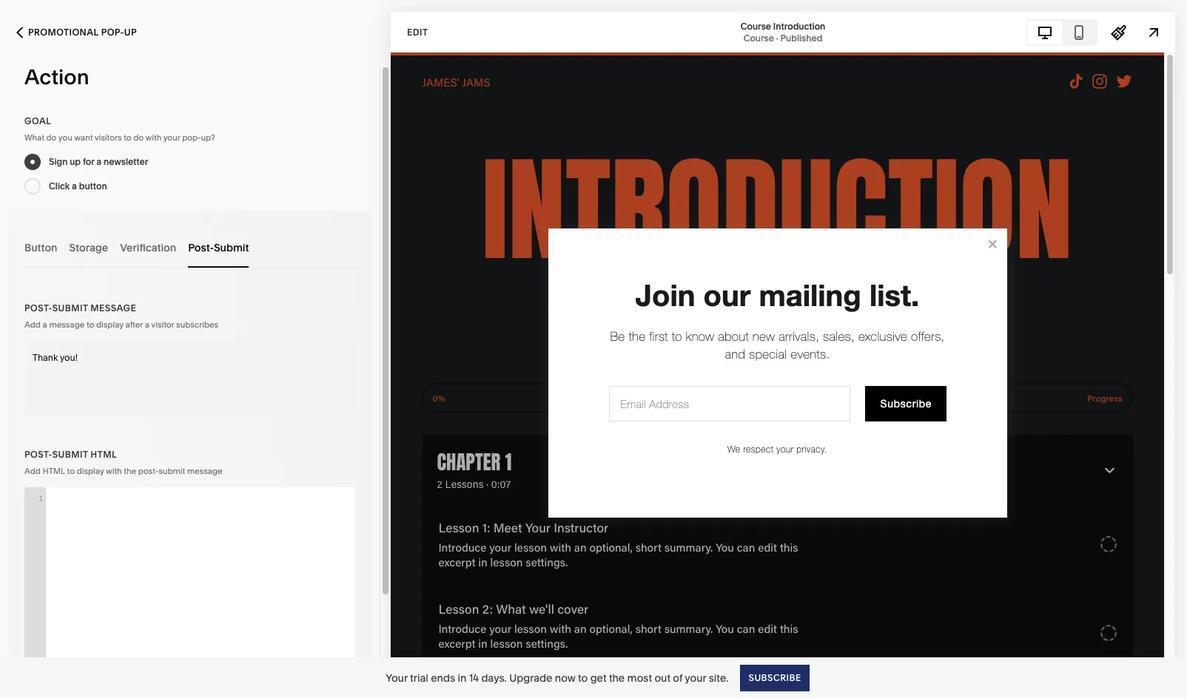 Task type: locate. For each thing, give the bounding box(es) containing it.
up
[[124, 27, 137, 38]]

post- inside post-submit message add a message to display after a visitor subscribes
[[24, 303, 52, 314]]

tab list
[[1028, 20, 1096, 44], [24, 227, 355, 268]]

the
[[124, 466, 136, 477], [609, 672, 625, 685]]

display
[[96, 320, 124, 330], [77, 466, 104, 477]]

1 vertical spatial add
[[24, 466, 41, 477]]

0 vertical spatial html
[[91, 449, 117, 460]]

to inside post-submit message add a message to display after a visitor subscribes
[[87, 320, 94, 330]]

a up thank
[[43, 320, 47, 330]]

your right of
[[685, 672, 707, 685]]

action
[[24, 64, 89, 90]]

display inside post-submit html add html to display with the post-submit message
[[77, 466, 104, 477]]

subscribe button
[[741, 665, 810, 692]]

0 horizontal spatial the
[[124, 466, 136, 477]]

0 horizontal spatial with
[[106, 466, 122, 477]]

post-
[[188, 241, 214, 254], [24, 303, 52, 314], [24, 449, 52, 460]]

post- inside button
[[188, 241, 214, 254]]

thank
[[33, 352, 58, 364]]

1 vertical spatial message
[[187, 466, 223, 477]]

1 add from the top
[[24, 320, 41, 330]]

up
[[70, 156, 81, 167]]

0 horizontal spatial your
[[163, 133, 180, 143]]

submit inside post-submit message add a message to display after a visitor subscribes
[[52, 303, 88, 314]]

for
[[83, 156, 94, 167]]

course
[[741, 20, 771, 31], [744, 32, 774, 43]]

display down the message at top left
[[96, 320, 124, 330]]

add for post-submit html
[[24, 466, 41, 477]]

1 vertical spatial the
[[609, 672, 625, 685]]

·
[[776, 32, 779, 43]]

0 vertical spatial the
[[124, 466, 136, 477]]

post- up thank
[[24, 303, 52, 314]]

post- for post-submit
[[188, 241, 214, 254]]

the right the get
[[609, 672, 625, 685]]

message up you!
[[49, 320, 85, 330]]

1 vertical spatial your
[[685, 672, 707, 685]]

promotional pop-up button
[[0, 16, 153, 49]]

do
[[46, 133, 57, 143], [133, 133, 144, 143]]

1 horizontal spatial with
[[146, 133, 162, 143]]

course left ·
[[744, 32, 774, 43]]

do up newsletter at the left top
[[133, 133, 144, 143]]

1 vertical spatial tab list
[[24, 227, 355, 268]]

0 horizontal spatial html
[[43, 466, 65, 477]]

post- up 1
[[24, 449, 52, 460]]

submit inside post-submit html add html to display with the post-submit message
[[52, 449, 88, 460]]

visitors
[[95, 133, 122, 143]]

subscribe
[[749, 673, 802, 684]]

add inside post-submit message add a message to display after a visitor subscribes
[[24, 320, 41, 330]]

0 vertical spatial post-
[[188, 241, 214, 254]]

1 vertical spatial display
[[77, 466, 104, 477]]

your left pop-
[[163, 133, 180, 143]]

a right after
[[145, 320, 150, 330]]

storage
[[69, 241, 108, 254]]

site.
[[709, 672, 729, 685]]

post-submit button
[[188, 227, 249, 268]]

display left post-
[[77, 466, 104, 477]]

0 horizontal spatial tab list
[[24, 227, 355, 268]]

to
[[124, 133, 131, 143], [87, 320, 94, 330], [67, 466, 75, 477], [578, 672, 588, 685]]

1 horizontal spatial html
[[91, 449, 117, 460]]

0 vertical spatial display
[[96, 320, 124, 330]]

upgrade
[[509, 672, 553, 685]]

submit
[[214, 241, 249, 254], [52, 303, 88, 314], [52, 449, 88, 460]]

days.
[[481, 672, 507, 685]]

after
[[126, 320, 143, 330]]

1 horizontal spatial the
[[609, 672, 625, 685]]

1 vertical spatial with
[[106, 466, 122, 477]]

post- right verification "button"
[[188, 241, 214, 254]]

add inside post-submit html add html to display with the post-submit message
[[24, 466, 41, 477]]

1 horizontal spatial do
[[133, 133, 144, 143]]

0 vertical spatial submit
[[214, 241, 249, 254]]

to inside post-submit html add html to display with the post-submit message
[[67, 466, 75, 477]]

introduction
[[774, 20, 826, 31]]

with left post-
[[106, 466, 122, 477]]

with
[[146, 133, 162, 143], [106, 466, 122, 477]]

display inside post-submit message add a message to display after a visitor subscribes
[[96, 320, 124, 330]]

your
[[163, 133, 180, 143], [685, 672, 707, 685]]

0 vertical spatial message
[[49, 320, 85, 330]]

1 vertical spatial submit
[[52, 303, 88, 314]]

button button
[[24, 227, 57, 268]]

a
[[96, 156, 102, 167], [72, 181, 77, 192], [43, 320, 47, 330], [145, 320, 150, 330]]

add
[[24, 320, 41, 330], [24, 466, 41, 477]]

the inside post-submit html add html to display with the post-submit message
[[124, 466, 136, 477]]

do left you
[[46, 133, 57, 143]]

message
[[49, 320, 85, 330], [187, 466, 223, 477]]

2 vertical spatial post-
[[24, 449, 52, 460]]

published
[[781, 32, 823, 43]]

promotional pop-up
[[28, 27, 137, 38]]

ends
[[431, 672, 455, 685]]

2 vertical spatial submit
[[52, 449, 88, 460]]

0 horizontal spatial message
[[49, 320, 85, 330]]

with up newsletter at the left top
[[146, 133, 162, 143]]

submit inside button
[[214, 241, 249, 254]]

verification
[[120, 241, 176, 254]]

click
[[49, 181, 70, 192]]

0 horizontal spatial do
[[46, 133, 57, 143]]

html
[[91, 449, 117, 460], [43, 466, 65, 477]]

the left post-
[[124, 466, 136, 477]]

2 do from the left
[[133, 133, 144, 143]]

add up thank
[[24, 320, 41, 330]]

0 vertical spatial course
[[741, 20, 771, 31]]

0 vertical spatial tab list
[[1028, 20, 1096, 44]]

you!
[[60, 352, 78, 364]]

want
[[74, 133, 93, 143]]

add for post-submit message
[[24, 320, 41, 330]]

pop-
[[182, 133, 201, 143]]

1 vertical spatial html
[[43, 466, 65, 477]]

submit
[[159, 466, 185, 477]]

0 vertical spatial add
[[24, 320, 41, 330]]

your
[[386, 672, 408, 685]]

storage button
[[69, 227, 108, 268]]

you
[[58, 133, 72, 143]]

edit
[[407, 26, 428, 37]]

0 vertical spatial your
[[163, 133, 180, 143]]

14
[[469, 672, 479, 685]]

what
[[24, 133, 44, 143]]

add up 1
[[24, 466, 41, 477]]

tab list containing button
[[24, 227, 355, 268]]

message inside post-submit message add a message to display after a visitor subscribes
[[49, 320, 85, 330]]

1 horizontal spatial message
[[187, 466, 223, 477]]

0 vertical spatial with
[[146, 133, 162, 143]]

post- inside post-submit html add html to display with the post-submit message
[[24, 449, 52, 460]]

message right submit
[[187, 466, 223, 477]]

course left the introduction
[[741, 20, 771, 31]]

1 vertical spatial post-
[[24, 303, 52, 314]]

2 add from the top
[[24, 466, 41, 477]]

post-submit
[[188, 241, 249, 254]]

in
[[458, 672, 467, 685]]



Task type: vqa. For each thing, say whether or not it's contained in the screenshot.
most
yes



Task type: describe. For each thing, give the bounding box(es) containing it.
submit for post-submit html add html to display with the post-submit message
[[52, 449, 88, 460]]

pop-
[[101, 27, 124, 38]]

with inside "goal what do you want visitors to do with your pop-up?"
[[146, 133, 162, 143]]

verification button
[[120, 227, 176, 268]]

button
[[79, 181, 107, 192]]

out
[[655, 672, 671, 685]]

trial
[[410, 672, 429, 685]]

submit for post-submit message add a message to display after a visitor subscribes
[[52, 303, 88, 314]]

promotional
[[28, 27, 99, 38]]

post- for post-submit html add html to display with the post-submit message
[[24, 449, 52, 460]]

message inside post-submit html add html to display with the post-submit message
[[187, 466, 223, 477]]

to inside "goal what do you want visitors to do with your pop-up?"
[[124, 133, 131, 143]]

newsletter
[[104, 156, 148, 167]]

a right for
[[96, 156, 102, 167]]

up?
[[201, 133, 215, 143]]

post-submit message add a message to display after a visitor subscribes
[[24, 303, 219, 330]]

course introduction course · published
[[741, 20, 826, 43]]

post-submit html add html to display with the post-submit message
[[24, 449, 223, 477]]

with inside post-submit html add html to display with the post-submit message
[[106, 466, 122, 477]]

sign up for a newsletter
[[49, 156, 148, 167]]

submit for post-submit
[[214, 241, 249, 254]]

your inside "goal what do you want visitors to do with your pop-up?"
[[163, 133, 180, 143]]

1 horizontal spatial tab list
[[1028, 20, 1096, 44]]

1 do from the left
[[46, 133, 57, 143]]

of
[[673, 672, 683, 685]]

thank you!
[[33, 352, 78, 364]]

goal what do you want visitors to do with your pop-up?
[[24, 115, 215, 143]]

click a button
[[49, 181, 107, 192]]

most
[[628, 672, 652, 685]]

1 vertical spatial course
[[744, 32, 774, 43]]

goal
[[24, 115, 51, 127]]

get
[[591, 672, 607, 685]]

now
[[555, 672, 576, 685]]

your trial ends in 14 days. upgrade now to get the most out of your site.
[[386, 672, 729, 685]]

message
[[91, 303, 136, 314]]

visitor
[[151, 320, 174, 330]]

edit button
[[398, 19, 438, 46]]

post-
[[138, 466, 159, 477]]

button
[[24, 241, 57, 254]]

a right click
[[72, 181, 77, 192]]

post- for post-submit message add a message to display after a visitor subscribes
[[24, 303, 52, 314]]

sign
[[49, 156, 68, 167]]

subscribes
[[176, 320, 219, 330]]

1
[[38, 494, 44, 504]]

1 horizontal spatial your
[[685, 672, 707, 685]]



